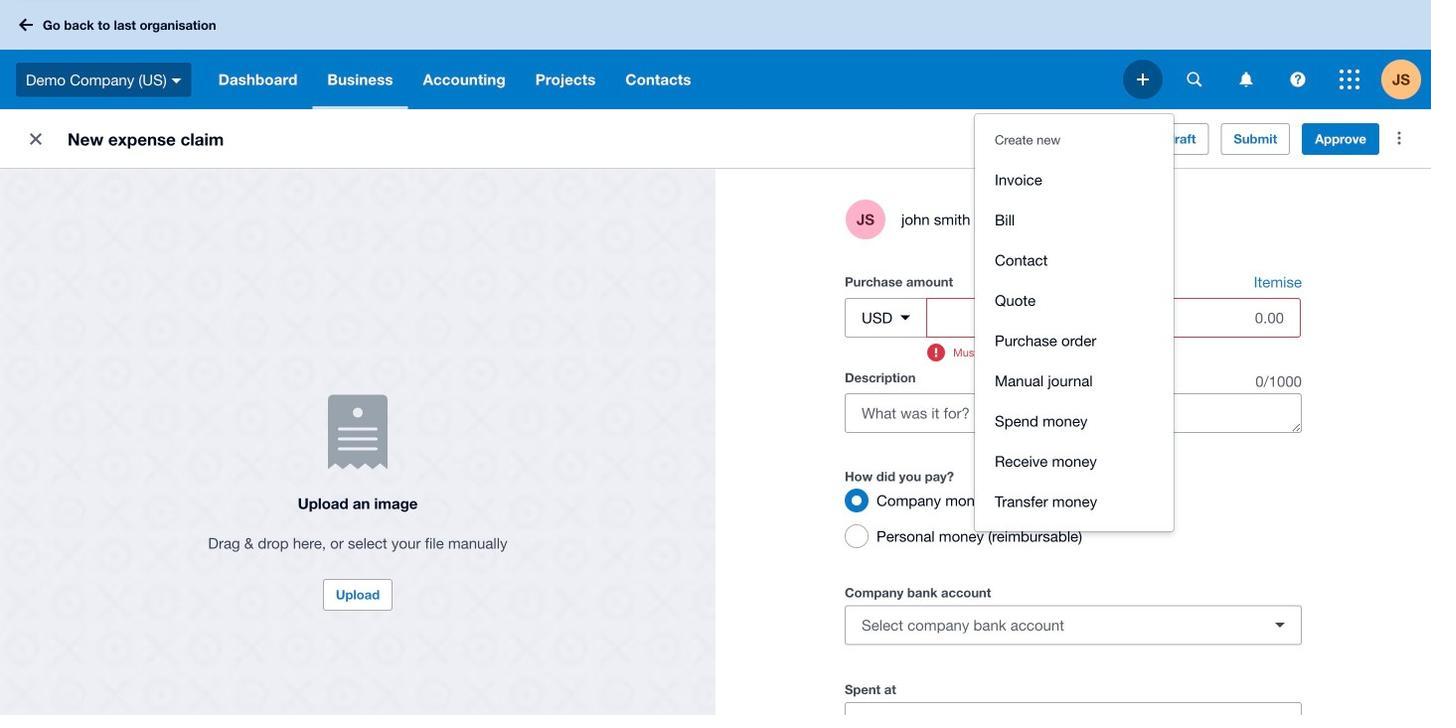 Task type: describe. For each thing, give the bounding box(es) containing it.
2 horizontal spatial svg image
[[1240, 72, 1253, 87]]

0 horizontal spatial svg image
[[172, 78, 182, 83]]

1 horizontal spatial svg image
[[1187, 72, 1202, 87]]

see more options image
[[1379, 118, 1419, 158]]

close image
[[16, 119, 56, 159]]

create new group
[[975, 150, 1174, 532]]



Task type: locate. For each thing, give the bounding box(es) containing it.
svg image
[[19, 18, 33, 31], [1340, 70, 1359, 89], [1290, 72, 1305, 87], [1137, 74, 1149, 85]]

svg image
[[1187, 72, 1202, 87], [1240, 72, 1253, 87], [172, 78, 182, 83]]

banner
[[0, 0, 1431, 532]]

option group
[[837, 481, 1302, 557]]

status
[[927, 338, 1302, 362]]

What was it for? text field
[[846, 395, 1301, 432]]

list box
[[975, 114, 1174, 532]]

None field
[[845, 677, 1302, 716]]

0.00 field
[[927, 299, 1300, 337]]



Task type: vqa. For each thing, say whether or not it's contained in the screenshot.
"list box"
yes



